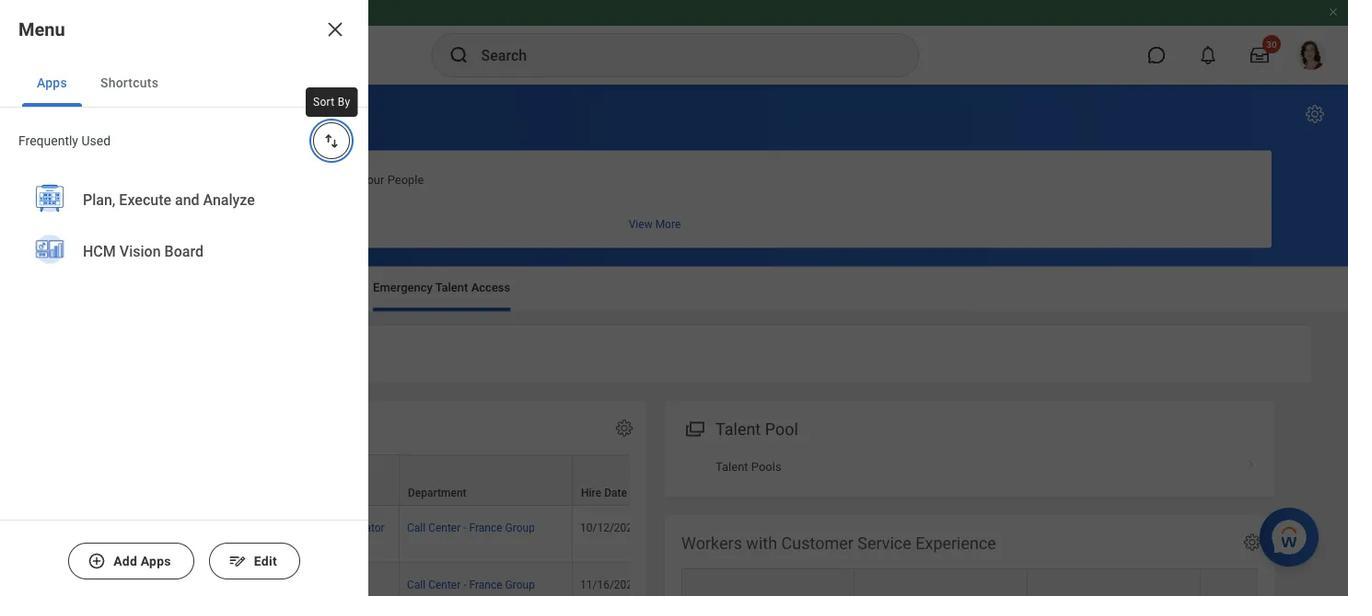 Task type: locate. For each thing, give the bounding box(es) containing it.
0 vertical spatial operator
[[342, 522, 385, 535]]

analyze
[[218, 101, 297, 127], [203, 191, 255, 208]]

0 vertical spatial plan, execute and analyze
[[37, 101, 297, 127]]

talent left pools
[[716, 460, 748, 474]]

banner
[[0, 0, 1348, 85]]

talent
[[435, 281, 468, 295], [716, 420, 761, 439], [716, 460, 748, 474]]

plan, up frequently used
[[37, 101, 87, 127]]

1 vertical spatial execute
[[119, 191, 171, 208]]

row containing department
[[53, 455, 1089, 506]]

pool
[[765, 420, 798, 439]]

associate
[[234, 522, 283, 535]]

workers with customer service experience element
[[665, 516, 1348, 597]]

call center - france group link
[[407, 518, 535, 535], [407, 574, 535, 591]]

x image
[[324, 18, 346, 41]]

and right "plan"
[[291, 173, 311, 186]]

workers with customer service experience
[[682, 534, 996, 553]]

and inside button
[[291, 173, 311, 186]]

call center - france group for 10/12/2020
[[407, 522, 535, 535]]

tab list containing apps
[[0, 59, 368, 108]]

list containing plan, execute and analyze
[[0, 174, 368, 292]]

2 france from the top
[[469, 578, 502, 591]]

2 vertical spatial talent
[[716, 460, 748, 474]]

and
[[176, 101, 213, 127], [291, 173, 311, 186], [175, 191, 200, 208]]

plan, execute and analyze down shortcuts
[[37, 101, 297, 127]]

menu
[[18, 18, 65, 40]]

talent left access
[[435, 281, 468, 295]]

talent inside 'link'
[[716, 460, 748, 474]]

and down dashboard
[[175, 191, 200, 208]]

0 horizontal spatial operator
[[290, 578, 333, 591]]

call
[[286, 522, 304, 535], [407, 522, 426, 535], [234, 578, 252, 591], [407, 578, 426, 591]]

global navigation dialog
[[0, 0, 368, 597]]

add
[[113, 554, 137, 569]]

france
[[469, 522, 502, 535], [469, 578, 502, 591]]

call center - france group link for 10/12/2020
[[407, 518, 535, 535]]

list
[[0, 174, 368, 292]]

apps
[[37, 75, 67, 90], [141, 554, 171, 569]]

help
[[237, 173, 262, 186]]

1 call center - france group link from the top
[[407, 518, 535, 535]]

by
[[338, 96, 351, 109]]

row containing marc lemieux
[[53, 562, 1089, 597]]

2 group from the top
[[505, 578, 535, 591]]

0 vertical spatial call center - france group
[[407, 522, 535, 535]]

plan,
[[37, 101, 87, 127], [83, 191, 115, 208]]

0 vertical spatial analyze
[[218, 101, 297, 127]]

call center operator
[[234, 578, 333, 591]]

hcm vision board
[[83, 242, 203, 260]]

with
[[746, 534, 777, 553]]

plan, inside main content
[[37, 101, 87, 127]]

row inside workers with customer service experience element
[[682, 569, 1348, 597]]

plan, execute and analyze link
[[22, 174, 346, 227]]

sort by
[[313, 96, 351, 109]]

group down department "popup button"
[[505, 522, 535, 535]]

1 vertical spatial call center - france group link
[[407, 574, 535, 591]]

talent for talent pool
[[716, 420, 761, 439]]

1 call center - france group from the top
[[407, 522, 535, 535]]

row
[[53, 455, 1089, 506], [53, 506, 1089, 562], [53, 562, 1089, 597], [682, 569, 1348, 597]]

shortcuts button
[[86, 59, 173, 107]]

0 vertical spatial -
[[463, 522, 467, 535]]

customer
[[781, 534, 854, 553]]

1 vertical spatial plan,
[[83, 191, 115, 208]]

1 group from the top
[[505, 522, 535, 535]]

call center - france group
[[407, 522, 535, 535], [407, 578, 535, 591]]

0 vertical spatial execute
[[92, 101, 171, 127]]

experience
[[916, 534, 996, 553]]

-
[[463, 522, 467, 535], [463, 578, 467, 591]]

0 horizontal spatial apps
[[37, 75, 67, 90]]

apps button
[[22, 59, 82, 107]]

marc
[[62, 578, 87, 591]]

tab list
[[0, 59, 368, 108]]

associate call center operator link
[[234, 518, 385, 535]]

plus circle image
[[88, 553, 106, 571]]

1 france from the top
[[469, 522, 502, 535]]

1 vertical spatial plan, execute and analyze
[[83, 191, 255, 208]]

0 vertical spatial talent
[[435, 281, 468, 295]]

1 vertical spatial group
[[505, 578, 535, 591]]

add apps button
[[68, 543, 194, 580]]

apps right the "add"
[[141, 554, 171, 569]]

analyze down to
[[203, 191, 255, 208]]

search image
[[448, 44, 470, 66]]

1 vertical spatial call center - france group
[[407, 578, 535, 591]]

used
[[81, 133, 111, 148]]

hcm vision board link
[[22, 226, 346, 279]]

row containing associate call center operator
[[53, 506, 1089, 562]]

analyze inside global navigation 'dialog'
[[203, 191, 255, 208]]

plan, inside global navigation 'dialog'
[[83, 191, 115, 208]]

apps inside apps "button"
[[37, 75, 67, 90]]

hire date button
[[573, 456, 662, 505]]

frequently used
[[18, 133, 111, 148]]

call center operator link
[[234, 574, 333, 591]]

1 horizontal spatial apps
[[141, 554, 171, 569]]

2 call center - france group from the top
[[407, 578, 535, 591]]

analyze up help on the top of the page
[[218, 101, 297, 127]]

0 vertical spatial apps
[[37, 75, 67, 90]]

0 vertical spatial group
[[505, 522, 535, 535]]

and up dashboard
[[176, 101, 213, 127]]

1 vertical spatial apps
[[141, 554, 171, 569]]

people
[[387, 173, 424, 186]]

pools
[[751, 460, 782, 474]]

center
[[307, 522, 339, 535], [428, 522, 461, 535], [255, 578, 288, 591], [428, 578, 461, 591]]

group
[[505, 522, 535, 535], [505, 578, 535, 591]]

sort image
[[322, 132, 341, 150]]

2 vertical spatial and
[[175, 191, 200, 208]]

call inside associate call center operator link
[[286, 522, 304, 535]]

group left 11/16/2020
[[505, 578, 535, 591]]

- for 10/12/2020
[[463, 522, 467, 535]]

plan, execute and analyze down this at top left
[[83, 191, 255, 208]]

2 call center - france group link from the top
[[407, 574, 535, 591]]

plan, up hcm
[[83, 191, 115, 208]]

plan, execute and analyze main content
[[0, 85, 1348, 597]]

apps down menu
[[37, 75, 67, 90]]

column header inside eligible for rehire element
[[53, 455, 227, 506]]

emergency
[[373, 281, 433, 295]]

france for 11/16/2020
[[469, 578, 502, 591]]

talent up talent pools on the bottom
[[716, 420, 761, 439]]

1 vertical spatial -
[[463, 578, 467, 591]]

call center - france group link for 11/16/2020
[[407, 574, 535, 591]]

execute down shortcuts
[[92, 101, 171, 127]]

edit button
[[209, 543, 300, 580]]

analyze inside main content
[[218, 101, 297, 127]]

2 - from the top
[[463, 578, 467, 591]]

1 vertical spatial and
[[291, 173, 311, 186]]

center for 11/16/2020 call center - france group link
[[428, 578, 461, 591]]

france for 10/12/2020
[[469, 522, 502, 535]]

plan, execute and analyze
[[37, 101, 297, 127], [83, 191, 255, 208]]

column header
[[53, 455, 227, 506]]

job family - click to sort/filter image
[[1209, 585, 1348, 597]]

1 vertical spatial talent
[[716, 420, 761, 439]]

0 vertical spatial plan,
[[37, 101, 87, 127]]

1 - from the top
[[463, 522, 467, 535]]

0 vertical spatial france
[[469, 522, 502, 535]]

operator
[[342, 522, 385, 535], [290, 578, 333, 591]]

plan
[[265, 173, 288, 186]]

text edit image
[[228, 553, 247, 571]]

frequently
[[18, 133, 78, 148]]

execute down this at top left
[[119, 191, 171, 208]]

date
[[604, 487, 627, 500]]

sort
[[313, 96, 335, 109]]

0 vertical spatial and
[[176, 101, 213, 127]]

shortcuts
[[100, 75, 159, 90]]

use this dashboard to help plan and manage your people button
[[38, 151, 1272, 248]]

department button
[[400, 456, 572, 505]]

1 vertical spatial france
[[469, 578, 502, 591]]

use this dashboard to help plan and manage your people
[[117, 173, 424, 186]]

1 vertical spatial analyze
[[203, 191, 255, 208]]

0 vertical spatial call center - france group link
[[407, 518, 535, 535]]

execute
[[92, 101, 171, 127], [119, 191, 171, 208]]



Task type: describe. For each thing, give the bounding box(es) containing it.
associate call center operator
[[234, 522, 385, 535]]

notifications large image
[[1199, 46, 1217, 64]]

execute inside main content
[[92, 101, 171, 127]]

hire
[[581, 487, 602, 500]]

10/12/2020
[[580, 522, 639, 535]]

chevron right image
[[1240, 454, 1264, 472]]

talent pools link
[[665, 448, 1275, 486]]

edit
[[254, 554, 277, 569]]

vision
[[120, 242, 161, 260]]

profile logan mcneil element
[[1286, 35, 1337, 76]]

talent pool
[[716, 420, 798, 439]]

marc lemieux link
[[62, 574, 131, 591]]

manage
[[314, 173, 357, 186]]

board
[[164, 242, 203, 260]]

execute inside global navigation 'dialog'
[[119, 191, 171, 208]]

lemieux
[[90, 578, 131, 591]]

workers
[[682, 534, 742, 553]]

1 horizontal spatial operator
[[342, 522, 385, 535]]

apps inside the "add apps" button
[[141, 554, 171, 569]]

access
[[471, 281, 510, 295]]

hire date
[[581, 487, 627, 500]]

11/16/2020
[[580, 578, 639, 591]]

configure this page image
[[1304, 103, 1326, 125]]

use
[[117, 173, 137, 186]]

department
[[408, 487, 467, 500]]

group for 10/12/2020
[[505, 522, 535, 535]]

hcm
[[83, 242, 116, 260]]

center for call center operator link in the bottom of the page
[[255, 578, 288, 591]]

dashboard
[[163, 173, 221, 186]]

add apps
[[113, 554, 171, 569]]

plan, execute and analyze inside global navigation 'dialog'
[[83, 191, 255, 208]]

talent pools
[[716, 460, 782, 474]]

marc lemieux
[[62, 578, 131, 591]]

inbox large image
[[1251, 46, 1269, 64]]

to
[[224, 173, 234, 186]]

plan, execute and analyze inside main content
[[37, 101, 297, 127]]

and inside global navigation 'dialog'
[[175, 191, 200, 208]]

center for call center - france group link for 10/12/2020
[[428, 522, 461, 535]]

service
[[858, 534, 912, 553]]

group for 11/16/2020
[[505, 578, 535, 591]]

this
[[140, 173, 160, 186]]

- for 11/16/2020
[[463, 578, 467, 591]]

call center - france group for 11/16/2020
[[407, 578, 535, 591]]

menu group image
[[682, 416, 706, 441]]

1 vertical spatial operator
[[290, 578, 333, 591]]

your
[[360, 173, 384, 186]]

close environment banner image
[[1328, 6, 1339, 17]]

talent for talent pools
[[716, 460, 748, 474]]

eligible for rehire element
[[37, 402, 1089, 597]]

emergency talent access
[[373, 281, 510, 295]]

call inside call center operator link
[[234, 578, 252, 591]]



Task type: vqa. For each thing, say whether or not it's contained in the screenshot.
Usage Restrictions button
no



